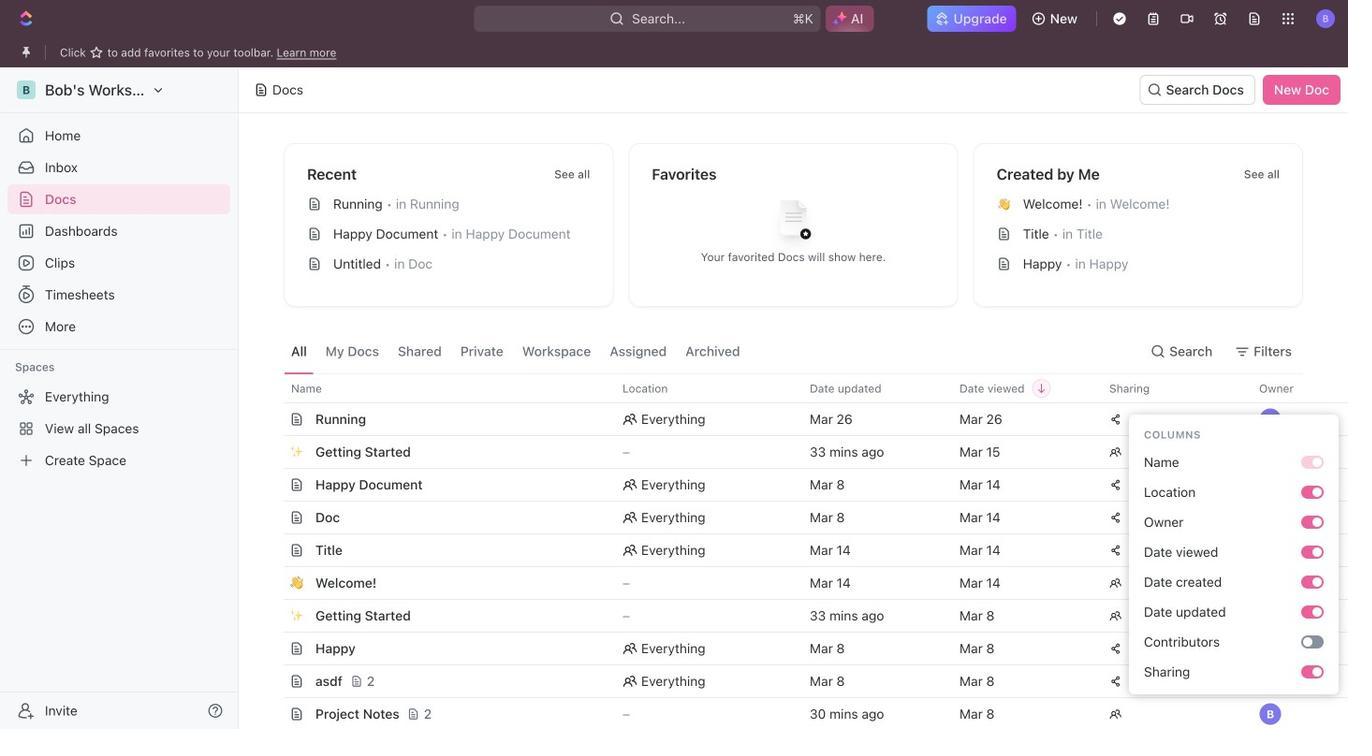 Task type: locate. For each thing, give the bounding box(es) containing it.
9 row from the top
[[263, 632, 1348, 666]]

table
[[263, 374, 1348, 729]]

cell
[[263, 404, 284, 435], [263, 436, 284, 468], [1248, 436, 1348, 468], [263, 469, 284, 501], [1248, 469, 1348, 501], [263, 502, 284, 534], [1248, 502, 1348, 534], [263, 535, 284, 567], [1248, 535, 1348, 567], [263, 567, 284, 599], [1248, 567, 1348, 599], [263, 600, 284, 632], [1248, 600, 1348, 632], [263, 633, 284, 665], [1248, 633, 1348, 665], [263, 666, 284, 698], [263, 699, 284, 729]]

4 row from the top
[[263, 468, 1348, 502]]

2 bob, , element from the top
[[1259, 670, 1282, 693]]

tree
[[7, 382, 230, 476]]

2 row from the top
[[263, 403, 1348, 436]]

0 vertical spatial bob, , element
[[1259, 408, 1282, 431]]

5 row from the top
[[263, 501, 1348, 535]]

1 vertical spatial bob, , element
[[1259, 670, 1282, 693]]

11 row from the top
[[263, 698, 1348, 729]]

row
[[263, 374, 1348, 404], [263, 403, 1348, 436], [263, 435, 1348, 469], [263, 468, 1348, 502], [263, 501, 1348, 535], [263, 534, 1348, 567], [263, 567, 1348, 600], [263, 599, 1348, 633], [263, 632, 1348, 666], [263, 665, 1348, 699], [263, 698, 1348, 729]]

10 row from the top
[[263, 665, 1348, 699]]

tree inside sidebar navigation
[[7, 382, 230, 476]]

2 vertical spatial bob, , element
[[1259, 703, 1282, 726]]

8 row from the top
[[263, 599, 1348, 633]]

no favorited docs image
[[756, 186, 831, 261]]

tab list
[[284, 330, 748, 374]]

column header
[[263, 374, 284, 404]]

bob, , element
[[1259, 408, 1282, 431], [1259, 670, 1282, 693], [1259, 703, 1282, 726]]

1 row from the top
[[263, 374, 1348, 404]]



Task type: describe. For each thing, give the bounding box(es) containing it.
3 bob, , element from the top
[[1259, 703, 1282, 726]]

sidebar navigation
[[0, 67, 239, 729]]

3 row from the top
[[263, 435, 1348, 469]]

1 bob, , element from the top
[[1259, 408, 1282, 431]]

6 row from the top
[[263, 534, 1348, 567]]

7 row from the top
[[263, 567, 1348, 600]]



Task type: vqa. For each thing, say whether or not it's contained in the screenshot.
seventh row from the top of the page
yes



